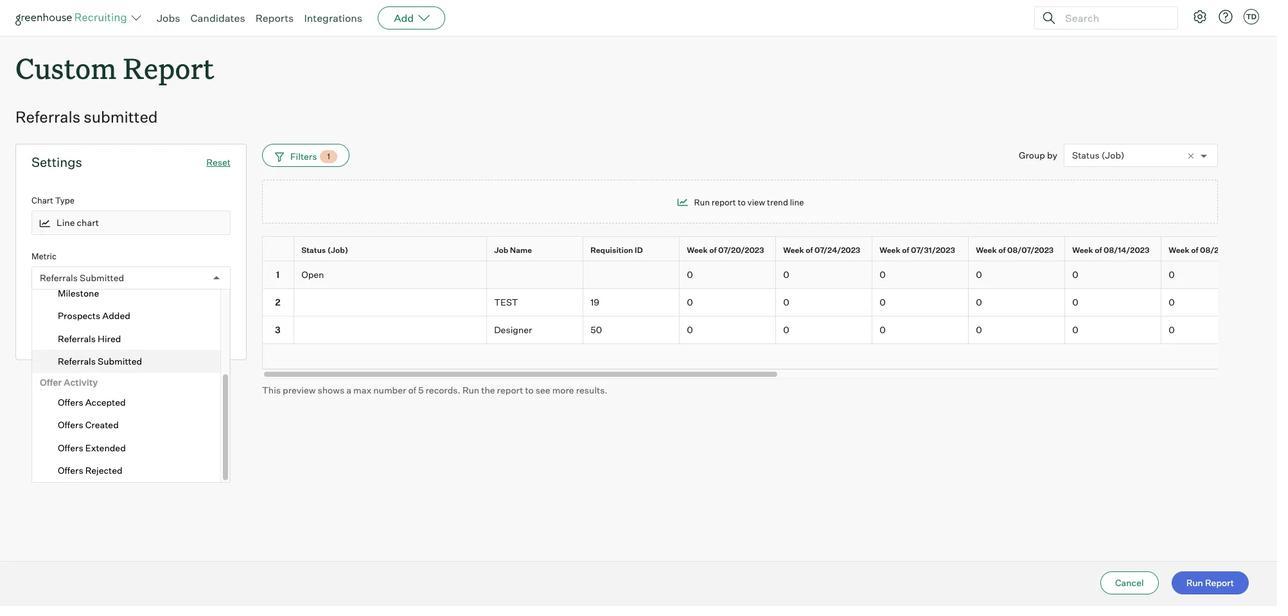 Task type: vqa. For each thing, say whether or not it's contained in the screenshot.
the bottommost the manager
no



Task type: describe. For each thing, give the bounding box(es) containing it.
candidates to reach face to face milestone
[[58, 275, 199, 299]]

group by
[[1019, 150, 1058, 161]]

candidates for candidates to reach face to face milestone
[[58, 275, 106, 286]]

td
[[1247, 12, 1257, 21]]

of for 07/31/2023
[[903, 246, 910, 255]]

1 vertical spatial submitted
[[98, 356, 142, 367]]

referrals submitted
[[15, 107, 158, 127]]

shows
[[318, 385, 345, 396]]

offers created
[[58, 420, 119, 431]]

08/07/2023
[[1008, 246, 1054, 255]]

3 cell
[[262, 317, 294, 344]]

prospects
[[58, 311, 100, 321]]

submitted
[[84, 107, 158, 127]]

requisition
[[591, 246, 634, 255]]

report for run report
[[1206, 578, 1235, 589]]

0 vertical spatial status
[[1073, 150, 1100, 161]]

1 vertical spatial run
[[463, 385, 480, 396]]

offers rejected
[[58, 465, 123, 476]]

number
[[374, 385, 406, 396]]

a
[[347, 385, 352, 396]]

cell up number
[[294, 317, 487, 344]]

the
[[482, 385, 495, 396]]

created
[[85, 420, 119, 431]]

td button
[[1242, 6, 1262, 27]]

of for 07/24/2023
[[806, 246, 813, 255]]

integrations
[[304, 12, 363, 24]]

run report
[[1187, 578, 1235, 589]]

status (job) inside column header
[[302, 246, 348, 255]]

week of 07/20/2023
[[687, 246, 765, 255]]

preview
[[283, 385, 316, 396]]

of for 08/14/2023
[[1095, 246, 1103, 255]]

reset link
[[207, 157, 231, 168]]

week of 08/14/2023 column header
[[1066, 237, 1165, 264]]

milestone
[[58, 288, 99, 299]]

0 vertical spatial report
[[712, 197, 736, 208]]

job name
[[494, 246, 532, 255]]

07/20/2023
[[719, 246, 765, 255]]

1 vertical spatial report
[[497, 385, 523, 396]]

1 horizontal spatial 1
[[327, 152, 330, 161]]

see
[[536, 385, 551, 396]]

filters
[[291, 151, 317, 162]]

3
[[275, 325, 281, 335]]

timeframe
[[31, 306, 74, 316]]

offers for offers created
[[58, 420, 83, 431]]

this preview shows a max number of 5 records. run the report to see more results.
[[262, 385, 608, 396]]

5
[[418, 385, 424, 396]]

week for week of 07/31/2023
[[880, 246, 901, 255]]

results.
[[576, 385, 608, 396]]

line chart
[[57, 218, 99, 229]]

custom
[[15, 49, 116, 87]]

configure image
[[1193, 9, 1208, 24]]

week of 07/20/2023 column header
[[680, 237, 779, 264]]

row containing 3
[[262, 317, 1278, 344]]

offers for offers accepted
[[58, 397, 83, 408]]

added
[[102, 311, 130, 321]]

week of 08/07/2023 column header
[[969, 237, 1068, 264]]

type
[[55, 196, 75, 206]]

week of 08/21/2023
[[1169, 246, 1246, 255]]

job name column header
[[487, 237, 586, 264]]

run for run report to view trend line
[[695, 197, 710, 208]]

filter image
[[273, 151, 284, 162]]

hired
[[98, 333, 121, 344]]

id
[[635, 246, 643, 255]]

more
[[553, 385, 574, 396]]

open
[[302, 269, 324, 280]]

metric
[[31, 251, 57, 261]]

settings
[[31, 154, 82, 170]]

line
[[57, 218, 75, 229]]

Search text field
[[1063, 9, 1167, 27]]

view
[[748, 197, 766, 208]]

line
[[790, 197, 804, 208]]

reset
[[207, 157, 231, 168]]



Task type: locate. For each thing, give the bounding box(es) containing it.
offer activity
[[40, 377, 98, 388]]

row
[[262, 236, 1278, 264], [262, 262, 1278, 289], [262, 289, 1278, 317], [262, 317, 1278, 344]]

of left the 08/07/2023
[[999, 246, 1006, 255]]

run for run report
[[1187, 578, 1204, 589]]

0 vertical spatial submitted
[[80, 272, 124, 283]]

4 week from the left
[[976, 246, 997, 255]]

reports
[[256, 12, 294, 24]]

report
[[712, 197, 736, 208], [497, 385, 523, 396]]

referrals submitted up the milestone
[[40, 272, 124, 283]]

cancel button
[[1101, 572, 1159, 595]]

referrals down prospects
[[58, 333, 96, 344]]

0 horizontal spatial 1
[[276, 269, 280, 280]]

row containing 1
[[262, 262, 1278, 289]]

of for 08/07/2023
[[999, 246, 1006, 255]]

candidates
[[191, 12, 245, 24], [58, 275, 106, 286]]

of
[[710, 246, 717, 255], [806, 246, 813, 255], [903, 246, 910, 255], [999, 246, 1006, 255], [1095, 246, 1103, 255], [1192, 246, 1199, 255], [408, 385, 416, 396]]

chart type
[[31, 196, 75, 206]]

of left 07/24/2023
[[806, 246, 813, 255]]

accepted
[[85, 397, 126, 408]]

5 week from the left
[[1073, 246, 1094, 255]]

row containing 2
[[262, 289, 1278, 317]]

3 offers from the top
[[58, 443, 83, 454]]

19
[[591, 297, 600, 308]]

week of 07/24/2023 column header
[[776, 237, 875, 264]]

of left 5
[[408, 385, 416, 396]]

job
[[494, 246, 509, 255]]

extended
[[85, 443, 126, 454]]

submitted
[[80, 272, 124, 283], [98, 356, 142, 367]]

1 row from the top
[[262, 236, 1278, 264]]

cell down 'id'
[[584, 262, 680, 289]]

of left 08/21/2023
[[1192, 246, 1199, 255]]

status right by
[[1073, 150, 1100, 161]]

status
[[1073, 150, 1100, 161], [302, 246, 326, 255]]

week left 08/14/2023
[[1073, 246, 1094, 255]]

offers for offers extended
[[58, 443, 83, 454]]

status up open
[[302, 246, 326, 255]]

week left the 08/07/2023
[[976, 246, 997, 255]]

2
[[275, 297, 281, 308]]

0 vertical spatial (job)
[[1102, 150, 1125, 161]]

of left 07/31/2023
[[903, 246, 910, 255]]

prospects added
[[58, 311, 130, 321]]

referrals submitted down hired on the bottom of the page
[[58, 356, 142, 367]]

0 horizontal spatial candidates
[[58, 275, 106, 286]]

name
[[510, 246, 532, 255]]

1 vertical spatial (job)
[[328, 246, 348, 255]]

of for 07/20/2023
[[710, 246, 717, 255]]

status inside status (job) column header
[[302, 246, 326, 255]]

0 horizontal spatial run
[[463, 385, 480, 396]]

row group
[[262, 262, 1278, 344]]

requisition id
[[591, 246, 643, 255]]

2 row from the top
[[262, 262, 1278, 289]]

offers for offers rejected
[[58, 465, 83, 476]]

0 horizontal spatial face
[[147, 275, 167, 286]]

0 horizontal spatial status
[[302, 246, 326, 255]]

submitted up the milestone
[[80, 272, 124, 283]]

td button
[[1244, 9, 1260, 24]]

activity
[[64, 377, 98, 388]]

referrals up settings
[[15, 107, 80, 127]]

status (job) up open
[[302, 246, 348, 255]]

to right reach at the top of the page
[[169, 275, 177, 286]]

records.
[[426, 385, 461, 396]]

report right the
[[497, 385, 523, 396]]

1 horizontal spatial status
[[1073, 150, 1100, 161]]

greenhouse recruiting image
[[15, 10, 131, 26]]

0 vertical spatial 1
[[327, 152, 330, 161]]

jobs
[[157, 12, 180, 24]]

report left view at the right top of the page
[[712, 197, 736, 208]]

1 vertical spatial candidates
[[58, 275, 106, 286]]

3 week from the left
[[880, 246, 901, 255]]

0
[[687, 269, 693, 280], [784, 269, 790, 280], [880, 269, 886, 280], [976, 269, 983, 280], [1073, 269, 1079, 280], [1169, 269, 1175, 280], [687, 297, 693, 308], [784, 297, 790, 308], [880, 297, 886, 308], [976, 297, 983, 308], [1073, 297, 1079, 308], [1169, 297, 1175, 308], [687, 325, 693, 335], [784, 325, 790, 335], [880, 325, 886, 335], [976, 325, 983, 335], [1073, 325, 1079, 335], [1169, 325, 1175, 335]]

week inside column header
[[784, 246, 805, 255]]

1 week from the left
[[687, 246, 708, 255]]

report for custom report
[[123, 49, 214, 87]]

1 cell
[[262, 262, 294, 289]]

1 vertical spatial status
[[302, 246, 326, 255]]

0 vertical spatial run
[[695, 197, 710, 208]]

0 horizontal spatial report
[[497, 385, 523, 396]]

referrals submitted
[[40, 272, 124, 283], [58, 356, 142, 367]]

07/24/2023
[[815, 246, 861, 255]]

1 horizontal spatial report
[[1206, 578, 1235, 589]]

cell down status (job) column header
[[294, 289, 487, 317]]

0 vertical spatial candidates
[[191, 12, 245, 24]]

reports link
[[256, 12, 294, 24]]

week of 08/14/2023
[[1073, 246, 1150, 255]]

week inside column header
[[687, 246, 708, 255]]

week left 08/21/2023
[[1169, 246, 1190, 255]]

1 vertical spatial report
[[1206, 578, 1235, 589]]

1 horizontal spatial candidates
[[191, 12, 245, 24]]

referrals up the milestone
[[40, 272, 78, 283]]

group
[[1019, 150, 1046, 161]]

offers down offers accepted
[[58, 420, 83, 431]]

4 offers from the top
[[58, 465, 83, 476]]

0 vertical spatial status (job)
[[1073, 150, 1125, 161]]

4 row from the top
[[262, 317, 1278, 344]]

submitted down hired on the bottom of the page
[[98, 356, 142, 367]]

week of 07/24/2023
[[784, 246, 861, 255]]

2 offers from the top
[[58, 420, 83, 431]]

0 horizontal spatial (job)
[[328, 246, 348, 255]]

offers accepted
[[58, 397, 126, 408]]

0 horizontal spatial report
[[123, 49, 214, 87]]

week for week of 08/21/2023
[[1169, 246, 1190, 255]]

of left 07/20/2023
[[710, 246, 717, 255]]

referrals
[[15, 107, 80, 127], [40, 272, 78, 283], [58, 333, 96, 344], [58, 356, 96, 367]]

offer
[[40, 377, 62, 388]]

test
[[494, 297, 518, 308]]

of left 08/14/2023
[[1095, 246, 1103, 255]]

candidates for candidates
[[191, 12, 245, 24]]

week for week of 08/14/2023
[[1073, 246, 1094, 255]]

trend
[[768, 197, 789, 208]]

week left 07/24/2023
[[784, 246, 805, 255]]

week of 08/07/2023
[[976, 246, 1054, 255]]

1 vertical spatial referrals submitted
[[58, 356, 142, 367]]

week of 07/31/2023
[[880, 246, 956, 255]]

column header
[[262, 237, 297, 264]]

1 vertical spatial status (job)
[[302, 246, 348, 255]]

by
[[1048, 150, 1058, 161]]

referrals up activity
[[58, 356, 96, 367]]

1 offers from the top
[[58, 397, 83, 408]]

1 horizontal spatial face
[[179, 275, 199, 286]]

2 vertical spatial run
[[1187, 578, 1204, 589]]

chart
[[77, 218, 99, 229]]

status (job) column header
[[294, 237, 490, 264]]

this
[[262, 385, 281, 396]]

face
[[147, 275, 167, 286], [179, 275, 199, 286]]

of inside column header
[[806, 246, 813, 255]]

status (job) right by
[[1073, 150, 1125, 161]]

chart
[[31, 196, 53, 206]]

1 horizontal spatial report
[[712, 197, 736, 208]]

2 cell
[[262, 289, 294, 317]]

row containing status (job)
[[262, 236, 1278, 264]]

report inside button
[[1206, 578, 1235, 589]]

referrals hired
[[58, 333, 121, 344]]

week left 07/31/2023
[[880, 246, 901, 255]]

0 vertical spatial referrals submitted
[[40, 272, 124, 283]]

of inside column header
[[710, 246, 717, 255]]

run report to view trend line
[[695, 197, 804, 208]]

08/14/2023
[[1104, 246, 1150, 255]]

table
[[262, 236, 1278, 369]]

offers down offer activity
[[58, 397, 83, 408]]

integrations link
[[304, 12, 363, 24]]

reach
[[118, 275, 145, 286]]

1 right filters in the top of the page
[[327, 152, 330, 161]]

2 week from the left
[[784, 246, 805, 255]]

table containing 1
[[262, 236, 1278, 369]]

run report button
[[1172, 572, 1250, 595]]

custom report
[[15, 49, 214, 87]]

of for 08/21/2023
[[1192, 246, 1199, 255]]

cell down name
[[487, 262, 584, 289]]

2 horizontal spatial run
[[1187, 578, 1204, 589]]

rejected
[[85, 465, 123, 476]]

jobs link
[[157, 12, 180, 24]]

report
[[123, 49, 214, 87], [1206, 578, 1235, 589]]

add button
[[378, 6, 446, 30]]

offers
[[58, 397, 83, 408], [58, 420, 83, 431], [58, 443, 83, 454], [58, 465, 83, 476]]

(job) inside column header
[[328, 246, 348, 255]]

week for week of 07/20/2023
[[687, 246, 708, 255]]

week for week of 07/24/2023
[[784, 246, 805, 255]]

week left 07/20/2023
[[687, 246, 708, 255]]

(job)
[[1102, 150, 1125, 161], [328, 246, 348, 255]]

08/21/2023
[[1201, 246, 1246, 255]]

status (job)
[[1073, 150, 1125, 161], [302, 246, 348, 255]]

1 face from the left
[[147, 275, 167, 286]]

1 up 2
[[276, 269, 280, 280]]

add
[[394, 12, 414, 24]]

07/31/2023
[[911, 246, 956, 255]]

1 inside 1 cell
[[276, 269, 280, 280]]

3 row from the top
[[262, 289, 1278, 317]]

1 vertical spatial 1
[[276, 269, 280, 280]]

50
[[591, 325, 602, 335]]

6 week from the left
[[1169, 246, 1190, 255]]

candidates up the milestone
[[58, 275, 106, 286]]

run inside button
[[1187, 578, 1204, 589]]

to left reach at the top of the page
[[108, 275, 116, 286]]

to left the see
[[525, 385, 534, 396]]

0 horizontal spatial status (job)
[[302, 246, 348, 255]]

offers extended
[[58, 443, 126, 454]]

to left view at the right top of the page
[[738, 197, 746, 208]]

max
[[354, 385, 372, 396]]

week of 07/31/2023 column header
[[873, 237, 972, 264]]

1 horizontal spatial (job)
[[1102, 150, 1125, 161]]

candidates inside candidates to reach face to face milestone
[[58, 275, 106, 286]]

requisition id column header
[[584, 237, 683, 264]]

0 vertical spatial report
[[123, 49, 214, 87]]

candidates link
[[191, 12, 245, 24]]

1 horizontal spatial status (job)
[[1073, 150, 1125, 161]]

cancel
[[1116, 578, 1145, 589]]

1 horizontal spatial run
[[695, 197, 710, 208]]

offers down 'offers extended' on the bottom left
[[58, 465, 83, 476]]

2 face from the left
[[179, 275, 199, 286]]

1
[[327, 152, 330, 161], [276, 269, 280, 280]]

offers down offers created
[[58, 443, 83, 454]]

cell
[[487, 262, 584, 289], [584, 262, 680, 289], [294, 289, 487, 317], [294, 317, 487, 344]]

designer
[[494, 325, 532, 335]]

row group containing 1
[[262, 262, 1278, 344]]

candidates right jobs
[[191, 12, 245, 24]]

week for week of 08/07/2023
[[976, 246, 997, 255]]



